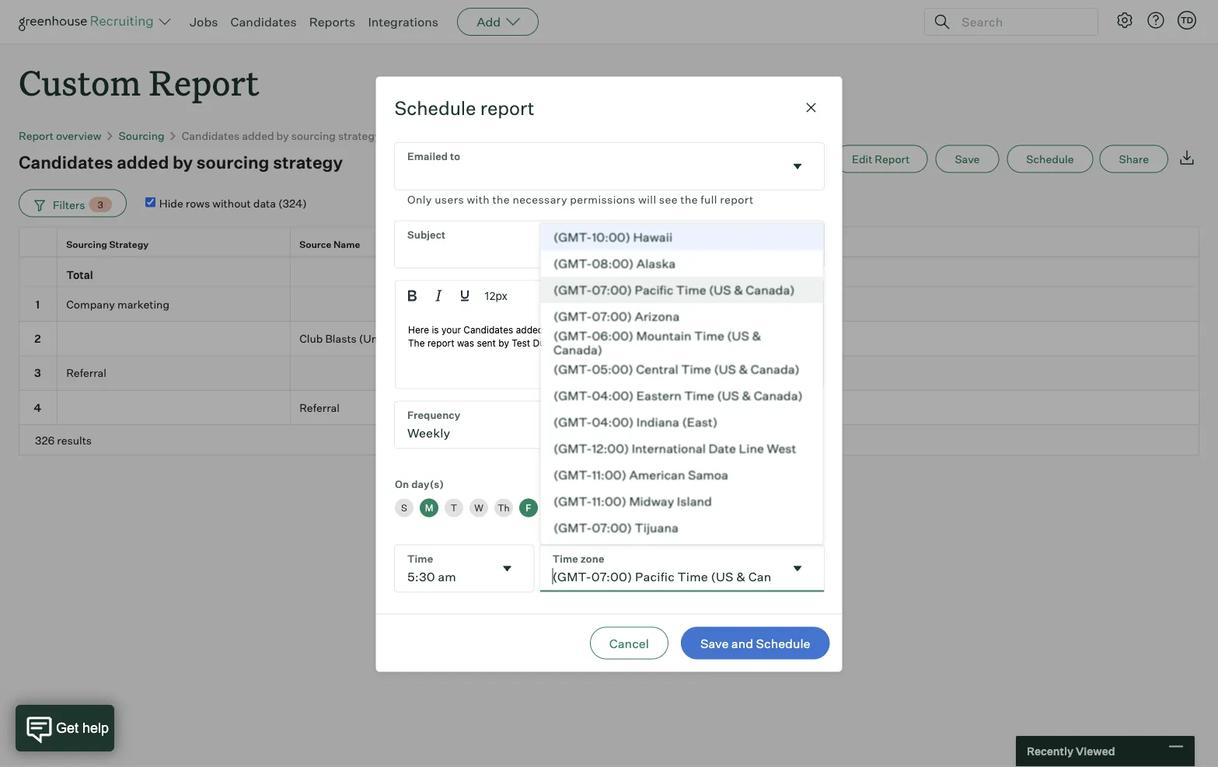Task type: describe. For each thing, give the bounding box(es) containing it.
candidates up 2 link
[[416, 239, 468, 250]]

strategy
[[109, 239, 149, 250]]

candidates up rows
[[182, 129, 240, 142]]

custom
[[19, 59, 141, 105]]

(gmt-07:00) tijuana option
[[541, 514, 823, 541]]

(gmt-07:00) arizona (gmt-06:00) mountain time (us & canada) (gmt-05:00) central time (us & canada)
[[553, 308, 799, 377]]

row containing 4
[[19, 391, 1199, 425]]

(gmt-07:00) tijuana
[[553, 520, 678, 535]]

(gmt- for (gmt-04:00) eastern time (us & canada)
[[553, 388, 591, 403]]

candidates right jobs link
[[230, 14, 297, 30]]

t
[[450, 502, 457, 514]]

source name
[[299, 239, 360, 250]]

08:00)
[[591, 256, 633, 271]]

central
[[636, 361, 678, 377]]

(east)
[[682, 414, 717, 430]]

(gmt- for (gmt-10:00) hawaii
[[553, 229, 591, 245]]

0 horizontal spatial by
[[173, 151, 193, 173]]

& inside (gmt-07:00) pacific time (us & canada) option
[[734, 282, 743, 297]]

& inside the "(gmt-04:00) eastern time (us & canada)" option
[[742, 388, 751, 403]]

midway
[[629, 493, 674, 509]]

source
[[299, 239, 331, 250]]

candidates added
[[416, 239, 500, 250]]

reports link
[[309, 14, 356, 30]]

12:00)
[[591, 441, 629, 456]]

only
[[407, 193, 432, 206]]

jobs link
[[190, 14, 218, 30]]

and
[[731, 635, 753, 651]]

jobs
[[190, 14, 218, 30]]

Only users with the necessary permissions will see the full report field
[[394, 143, 824, 208]]

toggle flyout image for (gmt-10:00) hawaii option
[[789, 561, 805, 576]]

05:00)
[[591, 361, 633, 377]]

eastern
[[636, 388, 681, 403]]

11:00) for midway
[[591, 493, 626, 509]]

filters
[[53, 198, 85, 211]]

2 link
[[416, 268, 423, 281]]

1 vertical spatial candidates added by sourcing strategy
[[19, 151, 343, 173]]

line
[[738, 441, 764, 456]]

0 horizontal spatial added
[[117, 151, 169, 173]]

(us up the "(gmt-04:00) eastern time (us & canada)" option
[[714, 361, 736, 377]]

users
[[434, 193, 464, 206]]

indiana
[[636, 414, 679, 430]]

integrations
[[368, 14, 439, 30]]

schedule for schedule report
[[394, 96, 476, 119]]

326
[[35, 434, 55, 447]]

club blasts (uni)
[[299, 332, 385, 345]]

data
[[253, 196, 276, 210]]

report inside field
[[720, 193, 753, 206]]

share button
[[1100, 145, 1168, 173]]

only users with the necessary permissions will see the full report
[[407, 193, 753, 206]]

td button
[[1175, 8, 1199, 33]]

12px button
[[478, 282, 579, 309]]

(gmt-04:00) indiana (east)
[[553, 414, 717, 430]]

2 toolbar from the left
[[669, 281, 729, 311]]

0 vertical spatial candidates added by sourcing strategy
[[182, 129, 381, 142]]

date
[[708, 441, 736, 456]]

schedule inside 'save and schedule' button
[[756, 635, 810, 651]]

(gmt- for (gmt-07:00) pacific time (us & canada)
[[553, 282, 591, 297]]

marketing
[[117, 297, 169, 311]]

1 horizontal spatial referral
[[299, 401, 340, 414]]

(gmt- for (gmt-11:00) american samoa
[[553, 467, 591, 482]]

(gmt-08:00) alaska
[[553, 256, 675, 271]]

w
[[474, 502, 483, 514]]

report overview
[[19, 129, 101, 142]]

(gmt- for (gmt-12:00) international date line west
[[553, 441, 591, 456]]

(gmt- for (gmt-07:00) tijuana
[[553, 520, 591, 535]]

1 for referral's 1 link
[[416, 401, 420, 414]]

company
[[66, 297, 115, 311]]

Hide rows without data (324) checkbox
[[145, 197, 155, 207]]

2 for 2 link
[[416, 268, 423, 281]]

10:00)
[[591, 229, 630, 245]]

06:00)
[[591, 328, 633, 343]]

1 vertical spatial strategy
[[273, 151, 343, 173]]

3 cell
[[19, 356, 58, 391]]

row containing 2
[[19, 322, 1199, 356]]

report for edit report
[[875, 152, 910, 166]]

sourcing for sourcing
[[119, 129, 165, 142]]

12px
[[484, 289, 507, 302]]

total column header
[[58, 258, 291, 287]]

candidates link
[[230, 14, 297, 30]]

save for save
[[955, 152, 980, 166]]

12px group
[[395, 281, 823, 311]]

(gmt-07:00) pacific time (us & canada) option
[[541, 276, 823, 303]]

permissions
[[570, 193, 635, 206]]

save and schedule this report to revisit it! element
[[935, 145, 1007, 173]]

1 1 cell from the left
[[19, 287, 58, 322]]

s
[[401, 502, 407, 514]]

candidates added by sourcing strategy link
[[182, 129, 381, 142]]

row containing sourcing strategy
[[19, 227, 1199, 261]]

td button
[[1178, 11, 1196, 30]]

sourcing strategy
[[66, 239, 149, 250]]

sa
[[547, 502, 559, 514]]

club
[[299, 332, 323, 345]]

list box containing (gmt-10:00) hawaii
[[540, 223, 824, 767]]

0 vertical spatial strategy
[[338, 129, 381, 142]]

cancel button
[[590, 627, 668, 659]]

with
[[466, 193, 489, 206]]

hide
[[159, 196, 183, 210]]

mazatlan
[[634, 546, 688, 562]]

tijuana
[[634, 520, 678, 535]]

edit report
[[852, 152, 910, 166]]

total
[[66, 268, 93, 281]]

td
[[1181, 15, 1193, 25]]

hide rows without data (324)
[[159, 196, 307, 210]]

(gmt-07:00) mazatlan option
[[541, 541, 823, 567]]

toggle flyout image for list box containing (gmt-10:00) hawaii
[[499, 561, 515, 576]]

(gmt-04:00) eastern time (us & canada) option
[[541, 382, 823, 409]]

th
[[497, 502, 509, 514]]

download image
[[1178, 148, 1196, 167]]

necessary
[[512, 193, 567, 206]]

(us up (gmt-05:00) central time (us & canada) option
[[727, 328, 749, 343]]

west
[[766, 441, 796, 456]]

(gmt-11:00) american samoa option
[[541, 462, 823, 488]]

added
[[470, 239, 500, 250]]

0 horizontal spatial sourcing
[[196, 151, 269, 173]]

island
[[677, 493, 712, 509]]

1 column header from the left
[[19, 258, 58, 287]]

326 results
[[35, 434, 92, 447]]

4
[[34, 401, 41, 414]]

row containing 3
[[19, 356, 1199, 391]]

04:00) for eastern
[[591, 388, 633, 403]]

2 1 cell from the left
[[407, 287, 1199, 322]]

recently viewed
[[1027, 745, 1115, 758]]

international
[[631, 441, 705, 456]]



Task type: vqa. For each thing, say whether or not it's contained in the screenshot.
dashboards
no



Task type: locate. For each thing, give the bounding box(es) containing it.
2 the from the left
[[680, 193, 698, 206]]

2 up 3 cell at left
[[34, 332, 41, 345]]

arizona
[[634, 308, 679, 324]]

3
[[98, 199, 103, 210], [34, 366, 41, 380]]

(324)
[[278, 196, 307, 210]]

recently
[[1027, 745, 1073, 758]]

1 horizontal spatial schedule
[[756, 635, 810, 651]]

0 vertical spatial save
[[955, 152, 980, 166]]

1 the from the left
[[492, 193, 510, 206]]

(gmt-11:00) midway island option
[[541, 488, 823, 514]]

report
[[480, 96, 534, 119], [720, 193, 753, 206]]

0 vertical spatial report
[[149, 59, 259, 105]]

time up (east)
[[684, 388, 714, 403]]

3 inside cell
[[34, 366, 41, 380]]

1 vertical spatial sourcing
[[66, 239, 107, 250]]

2 horizontal spatial report
[[875, 152, 910, 166]]

sourcing up (324)
[[291, 129, 336, 142]]

save and schedule button
[[681, 627, 830, 659]]

1 1 link from the top
[[416, 332, 420, 345]]

1 link
[[416, 332, 420, 345], [416, 401, 420, 414]]

6 row from the top
[[19, 391, 1199, 425]]

3 (gmt- from the top
[[553, 282, 591, 297]]

1 horizontal spatial sourcing
[[119, 129, 165, 142]]

full
[[700, 193, 717, 206]]

2
[[416, 268, 423, 281], [34, 332, 41, 345]]

1 row from the top
[[19, 227, 1199, 261]]

4 cell
[[19, 391, 58, 425]]

1 link for club blasts (uni)
[[416, 332, 420, 345]]

edit report link
[[834, 145, 928, 173]]

(gmt-04:00) eastern time (us & canada)
[[553, 388, 802, 403]]

07:00) up (gmt-07:00) mazatlan
[[591, 520, 632, 535]]

2 horizontal spatial schedule
[[1026, 152, 1074, 166]]

04:00) up the 12:00)
[[591, 414, 633, 430]]

1 horizontal spatial sourcing
[[291, 129, 336, 142]]

0 horizontal spatial 3
[[34, 366, 41, 380]]

0 vertical spatial sourcing
[[119, 129, 165, 142]]

results
[[57, 434, 92, 447]]

1 vertical spatial referral
[[299, 401, 340, 414]]

0 horizontal spatial referral
[[66, 366, 106, 380]]

3 toolbar from the left
[[729, 281, 789, 311]]

1 vertical spatial 2
[[34, 332, 41, 345]]

1 horizontal spatial 3
[[98, 199, 103, 210]]

07:00) for mazatlan
[[591, 546, 632, 562]]

1 horizontal spatial added
[[242, 129, 274, 142]]

integrations link
[[368, 14, 439, 30]]

(gmt-05:00) central time (us & canada) option
[[541, 356, 823, 382]]

0 vertical spatial 04:00)
[[591, 388, 633, 403]]

1 link up on day(s) at the left of page
[[416, 401, 420, 414]]

table containing total
[[19, 227, 1199, 456]]

07:00) for pacific
[[591, 282, 632, 297]]

2 vertical spatial report
[[875, 152, 910, 166]]

toggle flyout image inside only users with the necessary permissions will see the full report field
[[789, 158, 805, 174]]

time down (gmt-08:00) alaska option
[[676, 282, 706, 297]]

07:00) down 08:00) in the top of the page
[[591, 282, 632, 297]]

0 horizontal spatial 1 cell
[[19, 287, 58, 322]]

save inside save button
[[955, 152, 980, 166]]

1 vertical spatial 11:00)
[[591, 493, 626, 509]]

(us
[[709, 282, 731, 297], [727, 328, 749, 343], [714, 361, 736, 377], [717, 388, 739, 403]]

sourcing inside row
[[66, 239, 107, 250]]

1 horizontal spatial 1 cell
[[407, 287, 1199, 322]]

toggle flyout image
[[789, 158, 805, 174], [499, 561, 515, 576], [789, 561, 805, 576]]

1 vertical spatial save
[[700, 635, 729, 651]]

1 07:00) from the top
[[591, 282, 632, 297]]

11:00) inside (gmt-11:00) midway island option
[[591, 493, 626, 509]]

edit
[[852, 152, 872, 166]]

report right the edit
[[875, 152, 910, 166]]

0 vertical spatial added
[[242, 129, 274, 142]]

sourcing up hide rows without data (324)
[[196, 151, 269, 173]]

11:00) up (gmt-07:00) tijuana in the bottom of the page
[[591, 493, 626, 509]]

0 vertical spatial schedule
[[394, 96, 476, 119]]

1 vertical spatial 04:00)
[[591, 414, 633, 430]]

schedule report
[[394, 96, 534, 119]]

04:00) down 05:00)
[[591, 388, 633, 403]]

3 row from the top
[[19, 287, 1199, 322]]

1 up on day(s) at the left of page
[[416, 401, 420, 414]]

1 vertical spatial report
[[720, 193, 753, 206]]

mountain
[[636, 328, 691, 343]]

1
[[35, 297, 40, 311], [416, 297, 420, 311], [416, 332, 420, 345], [416, 401, 420, 414]]

2 1 link from the top
[[416, 401, 420, 414]]

2 11:00) from the top
[[591, 493, 626, 509]]

7 (gmt- from the top
[[553, 388, 591, 403]]

None field
[[394, 401, 609, 448], [394, 545, 533, 592], [540, 545, 824, 592], [394, 401, 609, 448], [394, 545, 533, 592], [540, 545, 824, 592]]

save for save and schedule
[[700, 635, 729, 651]]

m
[[425, 502, 433, 514]]

f
[[525, 502, 531, 514]]

american
[[629, 467, 685, 482]]

1 vertical spatial added
[[117, 151, 169, 173]]

see
[[659, 193, 677, 206]]

(us up (east)
[[717, 388, 739, 403]]

column header left total
[[19, 258, 58, 287]]

candidates
[[230, 14, 297, 30], [182, 129, 240, 142], [19, 151, 113, 173], [416, 239, 468, 250]]

added down "sourcing" link
[[117, 151, 169, 173]]

(gmt- for (gmt-07:00) mazatlan
[[553, 546, 591, 562]]

time inside (gmt-07:00) pacific time (us & canada) option
[[676, 282, 706, 297]]

1 vertical spatial schedule
[[1026, 152, 1074, 166]]

by up (324)
[[276, 129, 289, 142]]

2 column header from the left
[[291, 258, 407, 287]]

(uni)
[[359, 332, 385, 345]]

0 horizontal spatial column header
[[19, 258, 58, 287]]

list box
[[540, 223, 824, 767]]

2 cell
[[19, 322, 58, 356]]

added
[[242, 129, 274, 142], [117, 151, 169, 173]]

0 vertical spatial 3
[[98, 199, 103, 210]]

pacific
[[634, 282, 673, 297]]

the left the "full"
[[680, 193, 698, 206]]

4 (gmt- from the top
[[553, 308, 591, 324]]

(gmt-04:00) indiana (east) option
[[541, 409, 823, 435]]

0 vertical spatial referral
[[66, 366, 106, 380]]

time inside the "(gmt-04:00) eastern time (us & canada)" option
[[684, 388, 714, 403]]

custom report
[[19, 59, 259, 105]]

4 row from the top
[[19, 322, 1199, 356]]

07:00) for arizona
[[591, 308, 632, 324]]

1 right (uni)
[[416, 332, 420, 345]]

1 horizontal spatial by
[[276, 129, 289, 142]]

sourcing
[[291, 129, 336, 142], [196, 151, 269, 173]]

schedule inside schedule button
[[1026, 152, 1074, 166]]

5 (gmt- from the top
[[553, 328, 591, 343]]

6 (gmt- from the top
[[553, 361, 591, 377]]

04:00)
[[591, 388, 633, 403], [591, 414, 633, 430]]

1 toolbar from the left
[[583, 281, 669, 311]]

time
[[676, 282, 706, 297], [694, 328, 724, 343], [681, 361, 711, 377], [684, 388, 714, 403]]

1 (gmt- from the top
[[553, 229, 591, 245]]

sourcing down custom report
[[119, 129, 165, 142]]

(us down (gmt-08:00) alaska option
[[709, 282, 731, 297]]

2 vertical spatial schedule
[[756, 635, 810, 651]]

12 (gmt- from the top
[[553, 520, 591, 535]]

0 horizontal spatial sourcing
[[66, 239, 107, 250]]

toolbar
[[583, 281, 669, 311], [669, 281, 729, 311], [729, 281, 789, 311]]

1 horizontal spatial report
[[149, 59, 259, 105]]

0 horizontal spatial the
[[492, 193, 510, 206]]

2 for 2 cell
[[34, 332, 41, 345]]

1 down 2 link
[[416, 297, 420, 311]]

overview
[[56, 129, 101, 142]]

(gmt-07:00) pacific time (us & canada)
[[553, 282, 794, 297]]

row
[[19, 227, 1199, 261], [19, 257, 1199, 287], [19, 287, 1199, 322], [19, 322, 1199, 356], [19, 356, 1199, 391], [19, 391, 1199, 425]]

save button
[[935, 145, 999, 173]]

07:00) up 06:00)
[[591, 308, 632, 324]]

1 04:00) from the top
[[591, 388, 633, 403]]

9 (gmt- from the top
[[553, 441, 591, 456]]

row group
[[19, 287, 1199, 425]]

1 11:00) from the top
[[591, 467, 626, 482]]

1 vertical spatial 1 link
[[416, 401, 420, 414]]

referral right 3 cell at left
[[66, 366, 106, 380]]

4 07:00) from the top
[[591, 546, 632, 562]]

company marketing
[[66, 297, 169, 311]]

None text field
[[394, 221, 824, 267], [394, 545, 493, 592], [394, 221, 824, 267], [394, 545, 493, 592]]

11 (gmt- from the top
[[553, 493, 591, 509]]

12px toolbar
[[395, 281, 583, 311]]

0 vertical spatial report
[[480, 96, 534, 119]]

04:00) for indiana
[[591, 414, 633, 430]]

None text field
[[407, 165, 413, 183], [394, 401, 569, 448], [540, 545, 783, 592], [407, 165, 413, 183], [394, 401, 569, 448], [540, 545, 783, 592]]

1 link right (uni)
[[416, 332, 420, 345]]

day(s)
[[411, 478, 443, 490]]

save
[[955, 152, 980, 166], [700, 635, 729, 651]]

row containing total
[[19, 257, 1199, 287]]

07:00) inside (gmt-07:00) arizona (gmt-06:00) mountain time (us & canada) (gmt-05:00) central time (us & canada)
[[591, 308, 632, 324]]

(gmt- for (gmt-08:00) alaska
[[553, 256, 591, 271]]

canada)
[[745, 282, 794, 297], [553, 342, 602, 357], [750, 361, 799, 377], [753, 388, 802, 403]]

add button
[[457, 8, 539, 36]]

1 horizontal spatial the
[[680, 193, 698, 206]]

11:00) down the 12:00)
[[591, 467, 626, 482]]

(gmt- for (gmt-07:00) arizona (gmt-06:00) mountain time (us & canada) (gmt-05:00) central time (us & canada)
[[553, 308, 591, 324]]

1 horizontal spatial report
[[720, 193, 753, 206]]

(gmt-11:00) american samoa
[[553, 467, 728, 482]]

candidates added by sourcing strategy up (324)
[[182, 129, 381, 142]]

candidates added by sourcing strategy
[[182, 129, 381, 142], [19, 151, 343, 173]]

candidates added by sourcing strategy up hide
[[19, 151, 343, 173]]

5 row from the top
[[19, 356, 1199, 391]]

cancel
[[609, 635, 649, 651]]

by up hide
[[173, 151, 193, 173]]

11:00)
[[591, 467, 626, 482], [591, 493, 626, 509]]

filter image
[[32, 198, 45, 211]]

blasts
[[325, 332, 357, 345]]

1 horizontal spatial column header
[[291, 258, 407, 287]]

(gmt- for (gmt-04:00) indiana (east)
[[553, 414, 591, 430]]

1 vertical spatial by
[[173, 151, 193, 173]]

2 inside cell
[[34, 332, 41, 345]]

0 vertical spatial 2
[[416, 268, 423, 281]]

save inside 'save and schedule' button
[[700, 635, 729, 651]]

2 down candidates added
[[416, 268, 423, 281]]

2 04:00) from the top
[[591, 414, 633, 430]]

column header down name
[[291, 258, 407, 287]]

1 for row containing 1
[[35, 297, 40, 311]]

0 vertical spatial sourcing
[[291, 129, 336, 142]]

10 (gmt- from the top
[[553, 467, 591, 482]]

configure image
[[1115, 11, 1134, 30]]

(gmt-12:00) international date line west
[[553, 441, 796, 456]]

share
[[1119, 152, 1149, 166]]

13 (gmt- from the top
[[553, 546, 591, 562]]

the right the with
[[492, 193, 510, 206]]

row group containing 1
[[19, 287, 1199, 425]]

1 link for referral
[[416, 401, 420, 414]]

cell
[[291, 287, 407, 322], [58, 322, 291, 356], [291, 356, 407, 391], [407, 356, 1199, 391], [58, 391, 291, 425]]

2 07:00) from the top
[[591, 308, 632, 324]]

11:00) for american
[[591, 467, 626, 482]]

2 row from the top
[[19, 257, 1199, 287]]

0 horizontal spatial report
[[19, 129, 54, 142]]

1 vertical spatial report
[[19, 129, 54, 142]]

save and schedule
[[700, 635, 810, 651]]

candidates down report overview
[[19, 151, 113, 173]]

0 vertical spatial by
[[276, 129, 289, 142]]

0 vertical spatial 1 link
[[416, 332, 420, 345]]

rows
[[186, 196, 210, 210]]

3 down 2 cell
[[34, 366, 41, 380]]

&
[[734, 282, 743, 297], [752, 328, 761, 343], [739, 361, 748, 377], [742, 388, 751, 403]]

time up the "(gmt-04:00) eastern time (us & canada)" option
[[681, 361, 711, 377]]

row containing 1
[[19, 287, 1199, 322]]

on day(s)
[[394, 478, 443, 490]]

1 horizontal spatial save
[[955, 152, 980, 166]]

2 (gmt- from the top
[[553, 256, 591, 271]]

sourcing link
[[119, 129, 165, 142]]

sourcing for sourcing strategy
[[66, 239, 107, 250]]

3 07:00) from the top
[[591, 520, 632, 535]]

0 horizontal spatial 2
[[34, 332, 41, 345]]

0 horizontal spatial report
[[480, 96, 534, 119]]

1 vertical spatial 3
[[34, 366, 41, 380]]

1 up 2 cell
[[35, 297, 40, 311]]

1 cell
[[19, 287, 58, 322], [407, 287, 1199, 322]]

11:00) inside (gmt-11:00) american samoa option
[[591, 467, 626, 482]]

close modal icon image
[[802, 98, 820, 117]]

report for custom report
[[149, 59, 259, 105]]

table
[[19, 227, 1199, 456]]

hawaii
[[633, 229, 672, 245]]

(gmt-11:00) midway island
[[553, 493, 712, 509]]

reports
[[309, 14, 356, 30]]

column header
[[19, 258, 58, 287], [291, 258, 407, 287]]

report left "overview"
[[19, 129, 54, 142]]

time up (gmt-05:00) central time (us & canada) option
[[694, 328, 724, 343]]

add
[[477, 14, 501, 30]]

referral down club
[[299, 401, 340, 414]]

1 for 1 link related to club blasts (uni)
[[416, 332, 420, 345]]

(gmt-10:00) hawaii option
[[541, 224, 823, 250]]

(gmt-08:00) alaska option
[[541, 250, 823, 276]]

Search text field
[[958, 10, 1084, 33]]

added up data
[[242, 129, 274, 142]]

(gmt- for (gmt-11:00) midway island
[[553, 493, 591, 509]]

by
[[276, 129, 289, 142], [173, 151, 193, 173]]

(gmt-12:00) international date line west option
[[541, 435, 823, 462]]

1 horizontal spatial 2
[[416, 268, 423, 281]]

sourcing up total
[[66, 239, 107, 250]]

1 vertical spatial sourcing
[[196, 151, 269, 173]]

schedule for schedule
[[1026, 152, 1074, 166]]

will
[[638, 193, 656, 206]]

(gmt-06:00) mountain time (us & canada) option
[[541, 328, 823, 357]]

(gmt-
[[553, 229, 591, 245], [553, 256, 591, 271], [553, 282, 591, 297], [553, 308, 591, 324], [553, 328, 591, 343], [553, 361, 591, 377], [553, 388, 591, 403], [553, 414, 591, 430], [553, 441, 591, 456], [553, 467, 591, 482], [553, 493, 591, 509], [553, 520, 591, 535], [553, 546, 591, 562]]

8 (gmt- from the top
[[553, 414, 591, 430]]

strategy
[[338, 129, 381, 142], [273, 151, 343, 173]]

on
[[394, 478, 409, 490]]

07:00) for tijuana
[[591, 520, 632, 535]]

report down jobs link
[[149, 59, 259, 105]]

0 vertical spatial 11:00)
[[591, 467, 626, 482]]

(gmt-07:00) arizona option
[[541, 303, 823, 329]]

3 right filters
[[98, 199, 103, 210]]

greenhouse recruiting image
[[19, 12, 159, 31]]

(gmt-07:00) mazatlan
[[553, 546, 688, 562]]

report overview link
[[19, 129, 101, 142]]

0 horizontal spatial schedule
[[394, 96, 476, 119]]

07:00) down (gmt-07:00) tijuana in the bottom of the page
[[591, 546, 632, 562]]

(gmt- inside option
[[553, 256, 591, 271]]

0 horizontal spatial save
[[700, 635, 729, 651]]



